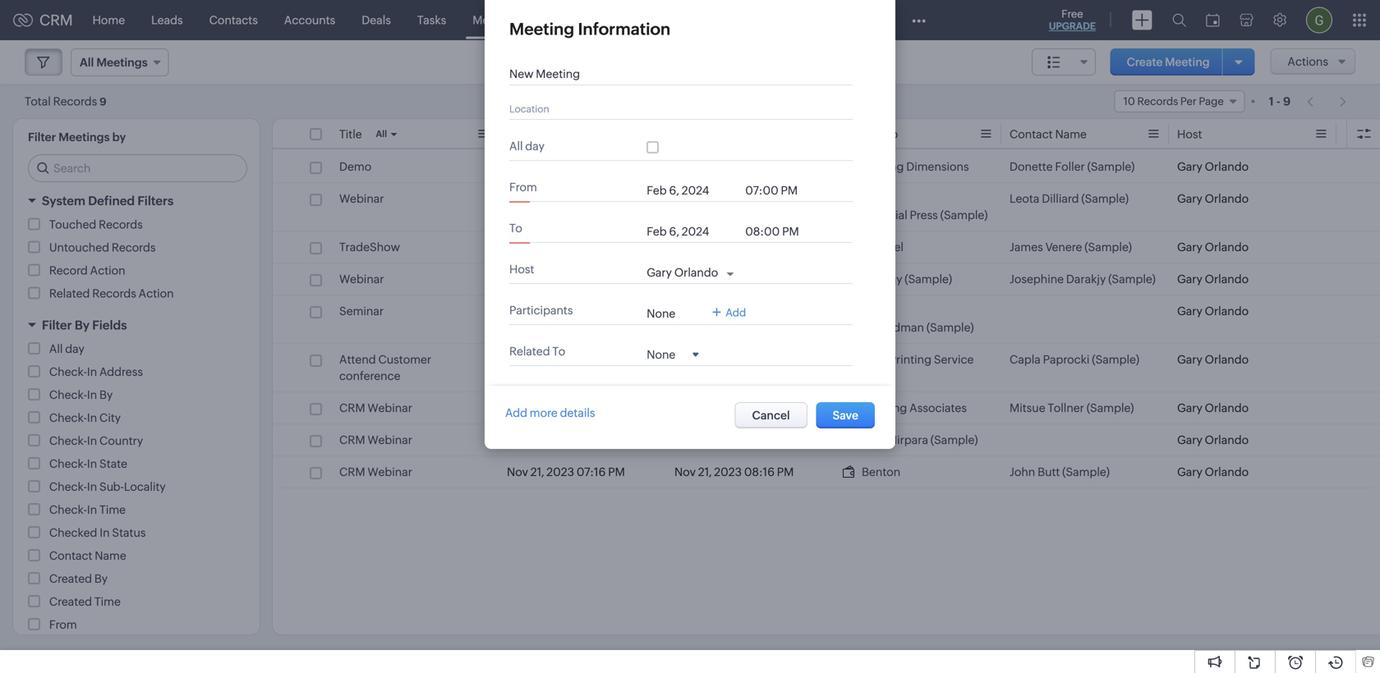 Task type: describe. For each thing, give the bounding box(es) containing it.
nov 22, 2023 12:16 am
[[675, 192, 793, 205]]

0 horizontal spatial host
[[509, 263, 534, 276]]

by for created
[[94, 573, 108, 586]]

gary for capla paprocki (sample)
[[1178, 353, 1203, 366]]

printing dimensions
[[862, 160, 969, 173]]

create menu element
[[1122, 0, 1163, 40]]

meetings link
[[460, 0, 536, 40]]

1 nov 21, 2023 from the left
[[507, 353, 574, 366]]

0 vertical spatial to
[[885, 128, 898, 141]]

0 vertical spatial printing
[[862, 160, 904, 173]]

seminar
[[339, 305, 384, 318]]

check- for check-in country
[[49, 435, 87, 448]]

nov 21, 2023 08:16 pm for felix hirpara (sample)
[[675, 434, 794, 447]]

0 vertical spatial name
[[1055, 128, 1087, 141]]

upgrade
[[1049, 21, 1096, 32]]

check-in by
[[49, 389, 113, 402]]

nov 21, 2023 08:16 pm for benton
[[675, 466, 794, 479]]

gary for mitsue tollner (sample)
[[1178, 402, 1203, 415]]

contacts link
[[196, 0, 271, 40]]

2 vertical spatial all
[[49, 343, 63, 356]]

demo link
[[339, 159, 372, 175]]

Search text field
[[29, 155, 247, 182]]

22, up participants
[[531, 241, 547, 254]]

crm webinar for felix
[[339, 434, 412, 447]]

related records action
[[49, 287, 174, 300]]

in for address
[[87, 366, 97, 379]]

john butt (sample)
[[1010, 466, 1110, 479]]

james venere (sample)
[[1010, 241, 1132, 254]]

press
[[910, 209, 938, 222]]

gary orlando for john butt (sample)
[[1178, 466, 1249, 479]]

gary for john butt (sample)
[[1178, 466, 1203, 479]]

kidman
[[883, 321, 924, 334]]

benton
[[862, 466, 901, 479]]

1 nov 22, 2023 from the left
[[507, 241, 577, 254]]

row group containing demo
[[273, 151, 1380, 489]]

record
[[49, 264, 88, 277]]

filter meetings by
[[28, 131, 126, 144]]

nov 21, 2023 10:16 pm for nov 21, 2023 09:16 pm
[[675, 160, 792, 173]]

details
[[560, 407, 595, 420]]

title
[[339, 128, 362, 141]]

feltz printing service link
[[842, 352, 974, 368]]

0 vertical spatial time
[[99, 504, 126, 517]]

Title text field
[[509, 67, 838, 81]]

webinar for benton
[[368, 466, 412, 479]]

hirpara
[[889, 434, 929, 447]]

more
[[530, 407, 558, 420]]

josephine
[[1010, 273, 1064, 286]]

2 nov 21, 2023 from the left
[[675, 353, 742, 366]]

1 vertical spatial by
[[99, 389, 113, 402]]

touched records
[[49, 218, 143, 231]]

in for by
[[87, 389, 97, 402]]

chemel
[[862, 241, 904, 254]]

add for add link in the top right of the page
[[726, 307, 746, 319]]

1 vertical spatial all day
[[49, 343, 84, 356]]

by
[[112, 131, 126, 144]]

in for sub-
[[87, 481, 97, 494]]

3 crm webinar link from the top
[[339, 464, 412, 481]]

demo
[[339, 160, 372, 173]]

in for time
[[87, 504, 97, 517]]

1 vertical spatial nov 21, 2023 10:16 pm
[[507, 273, 624, 286]]

tasks link
[[404, 0, 460, 40]]

venere
[[1046, 241, 1083, 254]]

check-in city
[[49, 412, 121, 425]]

mitsue tollner (sample) link
[[1010, 400, 1134, 417]]

gary orlando for mitsue tollner (sample)
[[1178, 402, 1249, 415]]

dilliard
[[1042, 192, 1079, 205]]

checked in status
[[49, 527, 146, 540]]

checked
[[49, 527, 97, 540]]

1 horizontal spatial contact
[[1010, 128, 1053, 141]]

defined
[[88, 194, 135, 208]]

capla paprocki (sample)
[[1010, 353, 1140, 366]]

orlando for john butt (sample)
[[1205, 466, 1249, 479]]

12:16
[[747, 192, 773, 205]]

0 vertical spatial 08:16
[[577, 402, 607, 415]]

nov 22, 2023 01:16 am
[[675, 273, 795, 286]]

capla paprocki (sample) link
[[1010, 352, 1140, 368]]

(sample) for donette foller (sample)
[[1088, 160, 1135, 173]]

gary orlando for james venere (sample)
[[1178, 241, 1249, 254]]

1 vertical spatial 10:16
[[577, 273, 605, 286]]

nov 21, 2023 09:16 pm for nov 21, 2023 10:16 pm
[[507, 160, 627, 173]]

calls
[[549, 14, 575, 27]]

gary orlando for josephine darakjy (sample)
[[1178, 273, 1249, 286]]

07:16 for felix hirpara (sample)
[[577, 434, 606, 447]]

1 horizontal spatial contact name
[[1010, 128, 1087, 141]]

state
[[99, 458, 127, 471]]

filters
[[138, 194, 174, 208]]

address
[[99, 366, 143, 379]]

mitsue
[[1010, 402, 1046, 415]]

1 horizontal spatial related
[[509, 345, 550, 358]]

commercial press (sample) link
[[842, 191, 993, 224]]

james venere (sample) link
[[1010, 239, 1132, 256]]

(sample) for mitsue tollner (sample)
[[1087, 402, 1134, 415]]

attend
[[339, 353, 376, 366]]

check- for check-in sub-locality
[[49, 481, 87, 494]]

fields
[[92, 318, 127, 333]]

0 horizontal spatial name
[[95, 550, 126, 563]]

carissa kidman (sample)
[[842, 321, 974, 334]]

1 vertical spatial contact
[[49, 550, 92, 563]]

benton link
[[842, 464, 901, 481]]

carissa kidman (sample) link
[[842, 303, 993, 336]]

leads link
[[138, 0, 196, 40]]

records for total
[[53, 95, 97, 108]]

service
[[934, 353, 974, 366]]

(sample) up 'carissa kidman (sample)' link
[[905, 273, 952, 286]]

gary for donette foller (sample)
[[1178, 160, 1203, 173]]

08:16 for felix hirpara (sample)
[[744, 434, 775, 447]]

check-in state
[[49, 458, 127, 471]]

check- for check-in time
[[49, 504, 87, 517]]

nov 21, 2023 10:16 pm for nov 21, 2023 08:16 pm
[[675, 402, 792, 415]]

09:16 for nov 21, 2023 11:16 pm
[[577, 305, 607, 318]]

untouched
[[49, 241, 109, 254]]

1 horizontal spatial action
[[139, 287, 174, 300]]

1 vertical spatial 11:16
[[744, 305, 769, 318]]

0 vertical spatial nov 21, 2023 11:16 pm
[[507, 192, 621, 205]]

(sample) for commercial press (sample)
[[941, 209, 988, 222]]

john butt (sample) link
[[1010, 464, 1110, 481]]

nov 21, 2023 09:16 pm for nov 21, 2023 11:16 pm
[[507, 305, 627, 318]]

reports link
[[588, 0, 656, 40]]

0 vertical spatial from
[[507, 128, 535, 141]]

donette foller (sample)
[[1010, 160, 1135, 173]]

sub-
[[99, 481, 124, 494]]

created for created time
[[49, 596, 92, 609]]

untouched records
[[49, 241, 156, 254]]

check-in time
[[49, 504, 126, 517]]

created time
[[49, 596, 121, 609]]

(sample) for leota dilliard (sample)
[[1082, 192, 1129, 205]]

commercial
[[842, 209, 908, 222]]

created for created by
[[49, 573, 92, 586]]

customer
[[378, 353, 432, 366]]

create meeting button
[[1111, 48, 1227, 76]]

1 horizontal spatial related to
[[842, 128, 898, 141]]

0 horizontal spatial meeting
[[509, 20, 574, 39]]

records for related
[[92, 287, 136, 300]]

total records 9
[[25, 95, 106, 108]]

3 crm webinar from the top
[[339, 466, 412, 479]]

2 vertical spatial from
[[49, 619, 77, 632]]

capla
[[1010, 353, 1041, 366]]

(sample) for felix hirpara (sample)
[[931, 434, 978, 447]]

record action
[[49, 264, 125, 277]]

commercial press (sample)
[[842, 209, 988, 222]]

9 for total records 9
[[99, 96, 106, 108]]

foller
[[1055, 160, 1085, 173]]

contacts
[[209, 14, 258, 27]]

none inside none "field"
[[647, 348, 676, 362]]

filter for filter by fields
[[42, 318, 72, 333]]

meeting information
[[509, 20, 671, 39]]

create menu image
[[1132, 10, 1153, 30]]

calls link
[[536, 0, 588, 40]]

0 horizontal spatial related to
[[509, 345, 566, 358]]

1
[[1269, 95, 1274, 108]]

leota dilliard (sample)
[[1010, 192, 1129, 205]]

felix hirpara (sample) link
[[842, 432, 978, 449]]

donette
[[1010, 160, 1053, 173]]

attend customer conference
[[339, 353, 432, 383]]

darakjy
[[1067, 273, 1106, 286]]

Location text field
[[509, 102, 838, 115]]

create
[[1127, 55, 1163, 69]]

add link
[[713, 307, 746, 319]]

orlando for mitsue tollner (sample)
[[1205, 402, 1249, 415]]

campaigns link
[[656, 0, 743, 40]]

deals
[[362, 14, 391, 27]]

crm webinar link for felix
[[339, 432, 412, 449]]

1 none from the top
[[647, 307, 676, 320]]

add for add more details
[[505, 407, 528, 420]]

gary orlando for donette foller (sample)
[[1178, 160, 1249, 173]]

leads
[[151, 14, 183, 27]]



Task type: vqa. For each thing, say whether or not it's contained in the screenshot.
Check- associated with Check-In By
yes



Task type: locate. For each thing, give the bounding box(es) containing it.
add down nov 22, 2023 01:16 am
[[726, 307, 746, 319]]

crm for felix hirpara (sample)
[[339, 434, 365, 447]]

mmm d, yyyy text field for to
[[647, 225, 737, 238]]

2 horizontal spatial all
[[509, 140, 523, 153]]

search image
[[1173, 13, 1187, 27]]

3 check- from the top
[[49, 412, 87, 425]]

10:16 for nov 21, 2023 08:16 pm
[[744, 402, 773, 415]]

host up participants
[[509, 263, 534, 276]]

1 nov 21, 2023 07:16 pm from the top
[[507, 434, 625, 447]]

crm for benton
[[339, 466, 365, 479]]

free
[[1062, 8, 1083, 20]]

0 vertical spatial crm webinar
[[339, 402, 412, 415]]

in for state
[[87, 458, 97, 471]]

country
[[99, 435, 143, 448]]

am for nov 22, 2023 01:16 am
[[777, 273, 795, 286]]

filter down total
[[28, 131, 56, 144]]

1 vertical spatial related
[[49, 287, 90, 300]]

0 vertical spatial created
[[49, 573, 92, 586]]

1 horizontal spatial 11:16
[[744, 305, 769, 318]]

action up related records action
[[90, 264, 125, 277]]

time down sub-
[[99, 504, 126, 517]]

related to up printing dimensions link
[[842, 128, 898, 141]]

2 check- from the top
[[49, 389, 87, 402]]

by
[[75, 318, 90, 333], [99, 389, 113, 402], [94, 573, 108, 586]]

0 vertical spatial 07:16
[[577, 434, 606, 447]]

josephine darakjy (sample)
[[1010, 273, 1156, 286]]

chanay (sample)
[[862, 273, 952, 286]]

1 vertical spatial to
[[509, 222, 522, 235]]

check- up checked
[[49, 504, 87, 517]]

logo image
[[13, 14, 33, 27]]

0 vertical spatial 10:16
[[744, 160, 773, 173]]

22, for nov 22, 2023
[[698, 241, 714, 254]]

0 vertical spatial filter
[[28, 131, 56, 144]]

-
[[1277, 95, 1281, 108]]

0 vertical spatial hh:mm a text field
[[745, 184, 811, 197]]

meeting inside button
[[1165, 55, 1210, 69]]

city
[[99, 412, 121, 425]]

tasks
[[417, 14, 446, 27]]

0 vertical spatial action
[[90, 264, 125, 277]]

nov 22, 2023
[[507, 241, 577, 254], [675, 241, 744, 254]]

1 vertical spatial am
[[777, 273, 795, 286]]

0 vertical spatial related to
[[842, 128, 898, 141]]

am right 01:16
[[777, 273, 795, 286]]

in for country
[[87, 435, 97, 448]]

in for city
[[87, 412, 97, 425]]

4 check- from the top
[[49, 435, 87, 448]]

nov 21, 2023 down add link in the top right of the page
[[675, 353, 742, 366]]

0 vertical spatial nov 21, 2023 10:16 pm
[[675, 160, 792, 173]]

records up fields
[[92, 287, 136, 300]]

hh:mm a text field for to
[[745, 225, 811, 238]]

9 up filter meetings by
[[99, 96, 106, 108]]

0 horizontal spatial nov 21, 2023
[[507, 353, 574, 366]]

7 check- from the top
[[49, 504, 87, 517]]

name down checked in status
[[95, 550, 126, 563]]

create meeting
[[1127, 55, 1210, 69]]

am right 12:16
[[776, 192, 793, 205]]

1 horizontal spatial meetings
[[473, 14, 522, 27]]

2 crm webinar link from the top
[[339, 432, 412, 449]]

0 vertical spatial by
[[75, 318, 90, 333]]

check-
[[49, 366, 87, 379], [49, 389, 87, 402], [49, 412, 87, 425], [49, 435, 87, 448], [49, 458, 87, 471], [49, 481, 87, 494], [49, 504, 87, 517]]

(sample) right paprocki
[[1092, 353, 1140, 366]]

(sample) right darakjy
[[1109, 273, 1156, 286]]

records down the touched records
[[112, 241, 156, 254]]

1 vertical spatial add
[[505, 407, 528, 420]]

1 vertical spatial nov 21, 2023 08:16 pm
[[675, 434, 794, 447]]

0 vertical spatial nov 21, 2023 07:16 pm
[[507, 434, 625, 447]]

orlando for josephine darakjy (sample)
[[1205, 273, 1249, 286]]

1 07:16 from the top
[[577, 434, 606, 447]]

crm webinar for morlong
[[339, 402, 412, 415]]

orlando
[[1205, 160, 1249, 173], [1205, 192, 1249, 205], [1205, 241, 1249, 254], [674, 266, 718, 279], [1205, 273, 1249, 286], [1205, 305, 1249, 318], [1205, 353, 1249, 366], [1205, 402, 1249, 415], [1205, 434, 1249, 447], [1205, 466, 1249, 479]]

22, for nov 21, 2023 11:16 pm
[[698, 192, 714, 205]]

gary for leota dilliard (sample)
[[1178, 192, 1203, 205]]

1 horizontal spatial to
[[553, 345, 566, 358]]

22, up nov 22, 2023 01:16 am
[[698, 241, 714, 254]]

records up filter meetings by
[[53, 95, 97, 108]]

meetings
[[473, 14, 522, 27], [59, 131, 110, 144]]

1 vertical spatial 07:16
[[577, 466, 606, 479]]

0 vertical spatial contact
[[1010, 128, 1053, 141]]

0 vertical spatial day
[[525, 140, 545, 153]]

check- down check-in city at the bottom left
[[49, 435, 87, 448]]

1 horizontal spatial all day
[[509, 140, 545, 153]]

tollner
[[1048, 402, 1085, 415]]

2 07:16 from the top
[[577, 466, 606, 479]]

(sample) for capla paprocki (sample)
[[1092, 353, 1140, 366]]

created up created time
[[49, 573, 92, 586]]

check- for check-in address
[[49, 366, 87, 379]]

1 horizontal spatial day
[[525, 140, 545, 153]]

by up created time
[[94, 573, 108, 586]]

meetings left calls
[[473, 14, 522, 27]]

printing up commercial
[[862, 160, 904, 173]]

mmm d, yyyy text field
[[647, 184, 737, 197], [647, 225, 737, 238]]

free upgrade
[[1049, 8, 1096, 32]]

crm webinar link for morlong
[[339, 400, 412, 417]]

check- down check-in country on the bottom
[[49, 458, 87, 471]]

mmm d, yyyy text field left 12:16
[[647, 184, 737, 197]]

0 horizontal spatial day
[[65, 343, 84, 356]]

orlando for james venere (sample)
[[1205, 241, 1249, 254]]

0 horizontal spatial contact name
[[49, 550, 126, 563]]

1 horizontal spatial host
[[1178, 128, 1202, 141]]

1 vertical spatial time
[[94, 596, 121, 609]]

by for filter
[[75, 318, 90, 333]]

(sample) for carissa kidman (sample)
[[927, 321, 974, 334]]

nov 21, 2023 10:16 pm down none "field"
[[675, 402, 792, 415]]

contact down checked
[[49, 550, 92, 563]]

2 hh:mm a text field from the top
[[745, 225, 811, 238]]

2 horizontal spatial to
[[885, 128, 898, 141]]

records for untouched
[[112, 241, 156, 254]]

related up printing dimensions link
[[842, 128, 883, 141]]

6 check- from the top
[[49, 481, 87, 494]]

2 vertical spatial 08:16
[[744, 466, 775, 479]]

check- up check-in time
[[49, 481, 87, 494]]

None button
[[735, 403, 808, 429], [816, 403, 875, 429], [735, 403, 808, 429], [816, 403, 875, 429]]

0 vertical spatial nov 21, 2023 08:16 pm
[[507, 402, 627, 415]]

webinar link for nov 21, 2023 11:16 pm
[[339, 191, 384, 207]]

related down participants
[[509, 345, 550, 358]]

1 vertical spatial filter
[[42, 318, 72, 333]]

filter inside dropdown button
[[42, 318, 72, 333]]

1 horizontal spatial nov 21, 2023
[[675, 353, 742, 366]]

accounts
[[284, 14, 336, 27]]

meetings left by
[[59, 131, 110, 144]]

(sample) down associates
[[931, 434, 978, 447]]

feltz printing service
[[862, 353, 974, 366]]

2 nov 22, 2023 from the left
[[675, 241, 744, 254]]

gary
[[1178, 160, 1203, 173], [1178, 192, 1203, 205], [1178, 241, 1203, 254], [647, 266, 672, 279], [1178, 273, 1203, 286], [1178, 305, 1203, 318], [1178, 353, 1203, 366], [1178, 402, 1203, 415], [1178, 434, 1203, 447], [1178, 466, 1203, 479]]

1 vertical spatial printing
[[890, 353, 932, 366]]

0 vertical spatial related
[[842, 128, 883, 141]]

by left fields
[[75, 318, 90, 333]]

records for touched
[[99, 218, 143, 231]]

0 horizontal spatial 9
[[99, 96, 106, 108]]

home
[[93, 14, 125, 27]]

09:16 for nov 21, 2023 10:16 pm
[[577, 160, 607, 173]]

deals link
[[349, 0, 404, 40]]

1 vertical spatial crm webinar
[[339, 434, 412, 447]]

by inside dropdown button
[[75, 318, 90, 333]]

1 created from the top
[[49, 573, 92, 586]]

host down "create meeting"
[[1178, 128, 1202, 141]]

1 nov 21, 2023 09:16 pm from the top
[[507, 160, 627, 173]]

nov 21, 2023
[[507, 353, 574, 366], [675, 353, 742, 366]]

webinar for felix hirpara (sample)
[[368, 434, 412, 447]]

meeting right create
[[1165, 55, 1210, 69]]

related to down participants
[[509, 345, 566, 358]]

1 horizontal spatial meeting
[[1165, 55, 1210, 69]]

accounts link
[[271, 0, 349, 40]]

2 vertical spatial crm webinar
[[339, 466, 412, 479]]

created
[[49, 573, 92, 586], [49, 596, 92, 609]]

0 vertical spatial all day
[[509, 140, 545, 153]]

related down record
[[49, 287, 90, 300]]

1 vertical spatial nov 21, 2023 07:16 pm
[[507, 466, 625, 479]]

1 crm webinar link from the top
[[339, 400, 412, 417]]

nov 21, 2023 10:16 pm up nov 22, 2023 12:16 am at top
[[675, 160, 792, 173]]

1 vertical spatial webinar link
[[339, 271, 384, 288]]

check- up check-in by at the bottom of the page
[[49, 366, 87, 379]]

in for status
[[100, 527, 110, 540]]

chemel link
[[842, 239, 904, 256]]

felix hirpara (sample)
[[862, 434, 978, 447]]

(sample) right butt
[[1063, 466, 1110, 479]]

0 vertical spatial 11:16
[[577, 192, 602, 205]]

check- for check-in by
[[49, 389, 87, 402]]

filter for filter meetings by
[[28, 131, 56, 144]]

0 vertical spatial 09:16
[[577, 160, 607, 173]]

row group
[[273, 151, 1380, 489]]

filter left fields
[[42, 318, 72, 333]]

0 vertical spatial nov 21, 2023 09:16 pm
[[507, 160, 627, 173]]

1 09:16 from the top
[[577, 160, 607, 173]]

in up checked in status
[[87, 504, 97, 517]]

07:16
[[577, 434, 606, 447], [577, 466, 606, 479]]

check- down check-in by at the bottom of the page
[[49, 412, 87, 425]]

contact up "donette"
[[1010, 128, 1053, 141]]

2 vertical spatial related
[[509, 345, 550, 358]]

(sample) right foller
[[1088, 160, 1135, 173]]

created down created by
[[49, 596, 92, 609]]

check- for check-in city
[[49, 412, 87, 425]]

0 horizontal spatial nov 22, 2023
[[507, 241, 577, 254]]

host
[[1178, 128, 1202, 141], [509, 263, 534, 276]]

action up filter by fields dropdown button
[[139, 287, 174, 300]]

1 vertical spatial created
[[49, 596, 92, 609]]

in up check-in by at the bottom of the page
[[87, 366, 97, 379]]

nov 21, 2023 07:16 pm for benton
[[507, 466, 625, 479]]

tradeshow link
[[339, 239, 400, 256]]

webinar link up 'seminar' "link"
[[339, 271, 384, 288]]

(sample) inside "link"
[[1092, 353, 1140, 366]]

add more details
[[505, 407, 595, 420]]

1 vertical spatial action
[[139, 287, 174, 300]]

navigation
[[1299, 90, 1356, 113]]

08:16 for benton
[[744, 466, 775, 479]]

james
[[1010, 241, 1043, 254]]

1 check- from the top
[[49, 366, 87, 379]]

participants
[[509, 304, 573, 317]]

2 vertical spatial to
[[553, 345, 566, 358]]

by up city
[[99, 389, 113, 402]]

webinar link down demo
[[339, 191, 384, 207]]

morlong
[[862, 402, 907, 415]]

2 webinar link from the top
[[339, 271, 384, 288]]

gary orlando
[[1178, 160, 1249, 173], [1178, 192, 1249, 205], [1178, 241, 1249, 254], [647, 266, 718, 279], [1178, 273, 1249, 286], [1178, 305, 1249, 318], [1178, 353, 1249, 366], [1178, 402, 1249, 415], [1178, 434, 1249, 447], [1178, 466, 1249, 479]]

(sample)
[[1088, 160, 1135, 173], [1082, 192, 1129, 205], [941, 209, 988, 222], [1085, 241, 1132, 254], [905, 273, 952, 286], [1109, 273, 1156, 286], [927, 321, 974, 334], [1092, 353, 1140, 366], [1087, 402, 1134, 415], [931, 434, 978, 447], [1063, 466, 1110, 479]]

1 horizontal spatial nov 21, 2023 11:16 pm
[[675, 305, 789, 318]]

am for nov 22, 2023 12:16 am
[[776, 192, 793, 205]]

associates
[[910, 402, 967, 415]]

2 vertical spatial nov 21, 2023 10:16 pm
[[675, 402, 792, 415]]

gary orlando for leota dilliard (sample)
[[1178, 192, 1249, 205]]

1 horizontal spatial all
[[376, 129, 387, 139]]

2 09:16 from the top
[[577, 305, 607, 318]]

in left status at the left bottom of the page
[[100, 527, 110, 540]]

crm for morlong associates
[[339, 402, 365, 415]]

check-in country
[[49, 435, 143, 448]]

locality
[[124, 481, 166, 494]]

nov 21, 2023 07:16 pm for felix hirpara (sample)
[[507, 434, 625, 447]]

07:16 for benton
[[577, 466, 606, 479]]

filter
[[28, 131, 56, 144], [42, 318, 72, 333]]

from
[[507, 128, 535, 141], [509, 181, 537, 194], [49, 619, 77, 632]]

nov 21, 2023 10:16 pm up participants
[[507, 273, 624, 286]]

0 horizontal spatial action
[[90, 264, 125, 277]]

2 nov 21, 2023 09:16 pm from the top
[[507, 305, 627, 318]]

0 horizontal spatial nov 21, 2023 11:16 pm
[[507, 192, 621, 205]]

mmm d, yyyy text field for from
[[647, 184, 737, 197]]

1 vertical spatial meeting
[[1165, 55, 1210, 69]]

1 vertical spatial meetings
[[59, 131, 110, 144]]

search element
[[1163, 0, 1196, 40]]

hh:mm a text field
[[745, 184, 811, 197], [745, 225, 811, 238]]

printing down "carissa kidman (sample)"
[[890, 353, 932, 366]]

0 vertical spatial contact name
[[1010, 128, 1087, 141]]

5 check- from the top
[[49, 458, 87, 471]]

campaigns
[[669, 14, 730, 27]]

2023
[[547, 160, 574, 173], [714, 160, 742, 173], [547, 192, 574, 205], [717, 192, 744, 205], [549, 241, 577, 254], [717, 241, 744, 254], [547, 273, 574, 286], [717, 273, 744, 286], [547, 305, 574, 318], [714, 305, 742, 318], [547, 353, 574, 366], [714, 353, 742, 366], [547, 402, 574, 415], [714, 402, 742, 415], [547, 434, 574, 447], [714, 434, 742, 447], [547, 466, 574, 479], [714, 466, 742, 479]]

webinar for morlong associates
[[368, 402, 412, 415]]

1 webinar link from the top
[[339, 191, 384, 207]]

crm link
[[13, 12, 73, 29]]

nov 21, 2023 down participants
[[507, 353, 574, 366]]

created by
[[49, 573, 108, 586]]

(sample) up darakjy
[[1085, 241, 1132, 254]]

1 vertical spatial all
[[509, 140, 523, 153]]

gary for josephine darakjy (sample)
[[1178, 273, 1203, 286]]

name up foller
[[1055, 128, 1087, 141]]

nov 22, 2023 up participants
[[507, 241, 577, 254]]

0 horizontal spatial contact
[[49, 550, 92, 563]]

all
[[376, 129, 387, 139], [509, 140, 523, 153], [49, 343, 63, 356]]

hh:mm a text field for from
[[745, 184, 811, 197]]

morlong associates link
[[842, 400, 967, 417]]

name
[[1055, 128, 1087, 141], [95, 550, 126, 563]]

check- for check-in state
[[49, 458, 87, 471]]

1 vertical spatial from
[[509, 181, 537, 194]]

1 vertical spatial hh:mm a text field
[[745, 225, 811, 238]]

status
[[112, 527, 146, 540]]

1 vertical spatial crm webinar link
[[339, 432, 412, 449]]

contact name up "donette"
[[1010, 128, 1087, 141]]

1 vertical spatial host
[[509, 263, 534, 276]]

filter by fields button
[[13, 311, 260, 340]]

gary for james venere (sample)
[[1178, 241, 1203, 254]]

22, for nov 21, 2023 10:16 pm
[[698, 273, 714, 286]]

1 vertical spatial none
[[647, 348, 676, 362]]

am
[[776, 192, 793, 205], [777, 273, 795, 286]]

2 vertical spatial nov 21, 2023 08:16 pm
[[675, 466, 794, 479]]

in left state
[[87, 458, 97, 471]]

0 vertical spatial all
[[376, 129, 387, 139]]

donette foller (sample) link
[[1010, 159, 1135, 175]]

nov
[[507, 160, 528, 173], [675, 160, 696, 173], [507, 192, 528, 205], [675, 192, 696, 205], [507, 241, 528, 254], [675, 241, 696, 254], [507, 273, 528, 286], [675, 273, 696, 286], [507, 305, 528, 318], [675, 305, 696, 318], [507, 353, 528, 366], [675, 353, 696, 366], [507, 402, 528, 415], [675, 402, 696, 415], [507, 434, 528, 447], [675, 434, 696, 447], [507, 466, 528, 479], [675, 466, 696, 479]]

(sample) for james venere (sample)
[[1085, 241, 1132, 254]]

system
[[42, 194, 85, 208]]

22, left 12:16
[[698, 192, 714, 205]]

0 horizontal spatial 11:16
[[577, 192, 602, 205]]

nov 21, 2023 08:16 pm
[[507, 402, 627, 415], [675, 434, 794, 447], [675, 466, 794, 479]]

contact name up created by
[[49, 550, 126, 563]]

mmm d, yyyy text field down nov 22, 2023 12:16 am at top
[[647, 225, 737, 238]]

in left sub-
[[87, 481, 97, 494]]

leota
[[1010, 192, 1040, 205]]

meetings inside meetings link
[[473, 14, 522, 27]]

2 mmm d, yyyy text field from the top
[[647, 225, 737, 238]]

1 crm webinar from the top
[[339, 402, 412, 415]]

9 right -
[[1284, 95, 1291, 108]]

(sample) right tollner
[[1087, 402, 1134, 415]]

(sample) right dilliard
[[1082, 192, 1129, 205]]

nov 22, 2023 up nov 22, 2023 01:16 am
[[675, 241, 744, 254]]

seminar link
[[339, 303, 384, 320]]

add
[[726, 307, 746, 319], [505, 407, 528, 420]]

1 horizontal spatial nov 22, 2023
[[675, 241, 744, 254]]

1 mmm d, yyyy text field from the top
[[647, 184, 737, 197]]

gary orlando for capla paprocki (sample)
[[1178, 353, 1249, 366]]

0 horizontal spatial related
[[49, 287, 90, 300]]

webinar link for nov 21, 2023 10:16 pm
[[339, 271, 384, 288]]

morlong associates
[[862, 402, 967, 415]]

mitsue tollner (sample)
[[1010, 402, 1134, 415]]

9 inside total records 9
[[99, 96, 106, 108]]

2 none from the top
[[647, 348, 676, 362]]

10:16 for nov 21, 2023 09:16 pm
[[744, 160, 773, 173]]

1 vertical spatial 08:16
[[744, 434, 775, 447]]

in down check-in address
[[87, 389, 97, 402]]

0 vertical spatial add
[[726, 307, 746, 319]]

(sample) right the press on the top right of page
[[941, 209, 988, 222]]

2 vertical spatial by
[[94, 573, 108, 586]]

2 nov 21, 2023 07:16 pm from the top
[[507, 466, 625, 479]]

2 created from the top
[[49, 596, 92, 609]]

time down created by
[[94, 596, 121, 609]]

1 vertical spatial related to
[[509, 345, 566, 358]]

nov 21, 2023 09:16 pm
[[507, 160, 627, 173], [507, 305, 627, 318]]

leota dilliard (sample) link
[[1010, 191, 1129, 207]]

1 vertical spatial day
[[65, 343, 84, 356]]

0 vertical spatial mmm d, yyyy text field
[[647, 184, 737, 197]]

filter by fields
[[42, 318, 127, 333]]

add left more
[[505, 407, 528, 420]]

9 for 1 - 9
[[1284, 95, 1291, 108]]

check- up check-in city at the bottom left
[[49, 389, 87, 402]]

total
[[25, 95, 51, 108]]

1 vertical spatial name
[[95, 550, 126, 563]]

orlando for leota dilliard (sample)
[[1205, 192, 1249, 205]]

in left city
[[87, 412, 97, 425]]

nov 21, 2023 11:16 pm
[[507, 192, 621, 205], [675, 305, 789, 318]]

None field
[[647, 347, 699, 362]]

orlando for capla paprocki (sample)
[[1205, 353, 1249, 366]]

attend customer conference link
[[339, 352, 491, 385]]

2 horizontal spatial related
[[842, 128, 883, 141]]

meeting left the reports link on the top
[[509, 20, 574, 39]]

(sample) for john butt (sample)
[[1063, 466, 1110, 479]]

1 hh:mm a text field from the top
[[745, 184, 811, 197]]

1 horizontal spatial 9
[[1284, 95, 1291, 108]]

0 vertical spatial meeting
[[509, 20, 574, 39]]

in up the check-in state
[[87, 435, 97, 448]]

orlando for donette foller (sample)
[[1205, 160, 1249, 173]]

0 vertical spatial am
[[776, 192, 793, 205]]

2 crm webinar from the top
[[339, 434, 412, 447]]

all day
[[509, 140, 545, 153], [49, 343, 84, 356]]

1 vertical spatial nov 21, 2023 11:16 pm
[[675, 305, 789, 318]]

(sample) for josephine darakjy (sample)
[[1109, 273, 1156, 286]]

crm
[[39, 12, 73, 29], [339, 402, 365, 415], [339, 434, 365, 447], [339, 466, 365, 479]]

(sample) up service
[[927, 321, 974, 334]]

22, up add link in the top right of the page
[[698, 273, 714, 286]]

related to
[[842, 128, 898, 141], [509, 345, 566, 358]]

touched
[[49, 218, 96, 231]]

records down defined
[[99, 218, 143, 231]]



